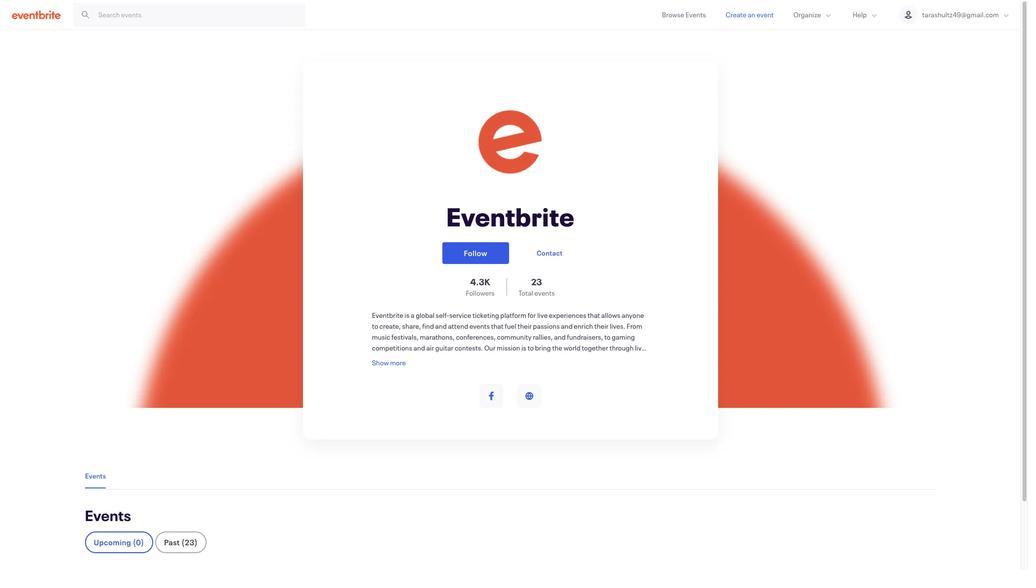 Task type: describe. For each thing, give the bounding box(es) containing it.
4.3k
[[471, 276, 491, 288]]

show
[[372, 358, 389, 368]]

events inside 23 total events
[[535, 288, 555, 298]]

upcoming (0)
[[94, 537, 144, 548]]

community
[[497, 332, 532, 342]]

past
[[164, 537, 180, 548]]

create,
[[380, 322, 401, 331]]

create
[[726, 10, 747, 19]]

contests.
[[455, 343, 483, 353]]

experiences
[[549, 311, 587, 320]]

(23)
[[182, 537, 198, 548]]

passions
[[533, 322, 560, 331]]

a
[[411, 311, 415, 320]]

allows
[[602, 311, 621, 320]]

and down "self-"
[[436, 322, 447, 331]]

23 total events
[[519, 276, 555, 298]]

eventbrite for eventbrite
[[447, 200, 575, 233]]

service
[[450, 311, 472, 320]]

bring
[[535, 343, 551, 353]]

upcoming
[[94, 537, 131, 548]]

2 vertical spatial events
[[85, 506, 131, 525]]

experiences.
[[372, 354, 412, 364]]

enrich
[[574, 322, 594, 331]]

0 vertical spatial that
[[588, 311, 601, 320]]

follow button
[[443, 242, 509, 264]]

the
[[553, 343, 563, 353]]

platform
[[501, 311, 527, 320]]

event
[[757, 10, 774, 19]]

show more button
[[372, 358, 406, 369]]

fuel
[[505, 322, 517, 331]]

eventbrite is a global self-service ticketing platform for live experiences that allows anyone to create, share, find and attend events that fuel their passions and enrich their lives. from music festivals, marathons, conferences, community rallies, and fundraisers, to gaming competitions and air guitar contests. our mission is to bring the world together through live experiences.
[[372, 311, 646, 364]]

past (23) button
[[155, 532, 207, 554]]

total
[[519, 288, 534, 298]]

marathons,
[[420, 332, 455, 342]]

help link
[[843, 0, 889, 29]]

and left air
[[414, 343, 425, 353]]

ticketing
[[473, 311, 500, 320]]

our
[[485, 343, 496, 353]]

eventbrite image
[[12, 10, 61, 20]]

help
[[853, 10, 868, 19]]

world
[[564, 343, 581, 353]]

contact button
[[521, 242, 579, 264]]

follow
[[464, 248, 488, 258]]

past (23)
[[164, 537, 198, 548]]

23
[[532, 276, 542, 288]]

lives.
[[610, 322, 626, 331]]



Task type: locate. For each thing, give the bounding box(es) containing it.
that
[[588, 311, 601, 320], [491, 322, 504, 331]]

eventbrite
[[447, 200, 575, 233], [372, 311, 404, 320]]

and down experiences
[[561, 322, 573, 331]]

anyone
[[622, 311, 645, 320]]

live right through
[[635, 343, 646, 353]]

tarashultz49@gmail.com link
[[889, 0, 1021, 29]]

gaming
[[612, 332, 635, 342]]

browse events link
[[653, 0, 716, 29]]

competitions
[[372, 343, 413, 353]]

browse
[[663, 10, 685, 19]]

their down allows
[[595, 322, 609, 331]]

create an event
[[726, 10, 774, 19]]

0 horizontal spatial eventbrite
[[372, 311, 404, 320]]

2 their from the left
[[595, 322, 609, 331]]

to down lives.
[[605, 332, 611, 342]]

more
[[390, 358, 406, 368]]

1 horizontal spatial events
[[535, 288, 555, 298]]

show more
[[372, 358, 406, 368]]

their down for
[[518, 322, 532, 331]]

for
[[528, 311, 536, 320]]

guitar
[[436, 343, 454, 353]]

events
[[686, 10, 707, 19], [85, 471, 106, 481], [85, 506, 131, 525]]

mission
[[497, 343, 521, 353]]

create an event link
[[716, 0, 784, 29]]

0 horizontal spatial that
[[491, 322, 504, 331]]

is
[[405, 311, 410, 320], [522, 343, 527, 353]]

1 horizontal spatial that
[[588, 311, 601, 320]]

1 vertical spatial events
[[470, 322, 490, 331]]

1 horizontal spatial to
[[528, 343, 534, 353]]

0 vertical spatial eventbrite
[[447, 200, 575, 233]]

that left fuel
[[491, 322, 504, 331]]

contact
[[537, 248, 563, 257]]

rallies,
[[533, 332, 553, 342]]

0 horizontal spatial events
[[470, 322, 490, 331]]

and
[[436, 322, 447, 331], [561, 322, 573, 331], [555, 332, 566, 342], [414, 343, 425, 353]]

find
[[423, 322, 434, 331]]

1 vertical spatial that
[[491, 322, 504, 331]]

share,
[[402, 322, 421, 331]]

an
[[748, 10, 756, 19]]

festivals,
[[392, 332, 419, 342]]

tarashultz49@gmail.com
[[923, 10, 1000, 19]]

to left bring
[[528, 343, 534, 353]]

1 vertical spatial to
[[605, 332, 611, 342]]

music
[[372, 332, 391, 342]]

fundraisers,
[[567, 332, 604, 342]]

that up enrich
[[588, 311, 601, 320]]

eventbrite for eventbrite is a global self-service ticketing platform for live experiences that allows anyone to create, share, find and attend events that fuel their passions and enrich their lives. from music festivals, marathons, conferences, community rallies, and fundraisers, to gaming competitions and air guitar contests. our mission is to bring the world together through live experiences.
[[372, 311, 404, 320]]

0 horizontal spatial is
[[405, 311, 410, 320]]

events link
[[85, 471, 106, 481]]

0 vertical spatial events
[[686, 10, 707, 19]]

1 horizontal spatial live
[[635, 343, 646, 353]]

is down community
[[522, 343, 527, 353]]

from
[[627, 322, 643, 331]]

1 their from the left
[[518, 322, 532, 331]]

attend
[[448, 322, 469, 331]]

and up the the
[[555, 332, 566, 342]]

1 horizontal spatial eventbrite
[[447, 200, 575, 233]]

through
[[610, 343, 634, 353]]

global
[[416, 311, 435, 320]]

1 vertical spatial eventbrite
[[372, 311, 404, 320]]

followers
[[466, 288, 495, 298]]

4.3k followers
[[466, 276, 495, 298]]

eventbrite inside eventbrite is a global self-service ticketing platform for live experiences that allows anyone to create, share, find and attend events that fuel their passions and enrich their lives. from music festivals, marathons, conferences, community rallies, and fundraisers, to gaming competitions and air guitar contests. our mission is to bring the world together through live experiences.
[[372, 311, 404, 320]]

1 vertical spatial live
[[635, 343, 646, 353]]

conferences,
[[456, 332, 496, 342]]

together
[[582, 343, 609, 353]]

to
[[372, 322, 378, 331], [605, 332, 611, 342], [528, 343, 534, 353]]

upcoming (0) button
[[85, 532, 153, 554]]

2 vertical spatial to
[[528, 343, 534, 353]]

live
[[538, 311, 548, 320], [635, 343, 646, 353]]

0 vertical spatial live
[[538, 311, 548, 320]]

events
[[535, 288, 555, 298], [470, 322, 490, 331]]

to up music
[[372, 322, 378, 331]]

live right for
[[538, 311, 548, 320]]

1 vertical spatial is
[[522, 343, 527, 353]]

1 vertical spatial events
[[85, 471, 106, 481]]

0 vertical spatial is
[[405, 311, 410, 320]]

self-
[[436, 311, 450, 320]]

air
[[427, 343, 434, 353]]

their
[[518, 322, 532, 331], [595, 322, 609, 331]]

(0)
[[133, 537, 144, 548]]

1 horizontal spatial their
[[595, 322, 609, 331]]

0 horizontal spatial to
[[372, 322, 378, 331]]

events inside eventbrite is a global self-service ticketing platform for live experiences that allows anyone to create, share, find and attend events that fuel their passions and enrich their lives. from music festivals, marathons, conferences, community rallies, and fundraisers, to gaming competitions and air guitar contests. our mission is to bring the world together through live experiences.
[[470, 322, 490, 331]]

1 horizontal spatial is
[[522, 343, 527, 353]]

2 horizontal spatial to
[[605, 332, 611, 342]]

events down 23
[[535, 288, 555, 298]]

browse events
[[663, 10, 707, 19]]

events up conferences,
[[470, 322, 490, 331]]

0 vertical spatial events
[[535, 288, 555, 298]]

is left the a
[[405, 311, 410, 320]]

0 vertical spatial to
[[372, 322, 378, 331]]

0 horizontal spatial their
[[518, 322, 532, 331]]

organize
[[794, 10, 822, 19]]

organize link
[[784, 0, 843, 29]]

0 horizontal spatial live
[[538, 311, 548, 320]]



Task type: vqa. For each thing, say whether or not it's contained in the screenshot.
the 'Show mobile preview' Image in the right of the page
no



